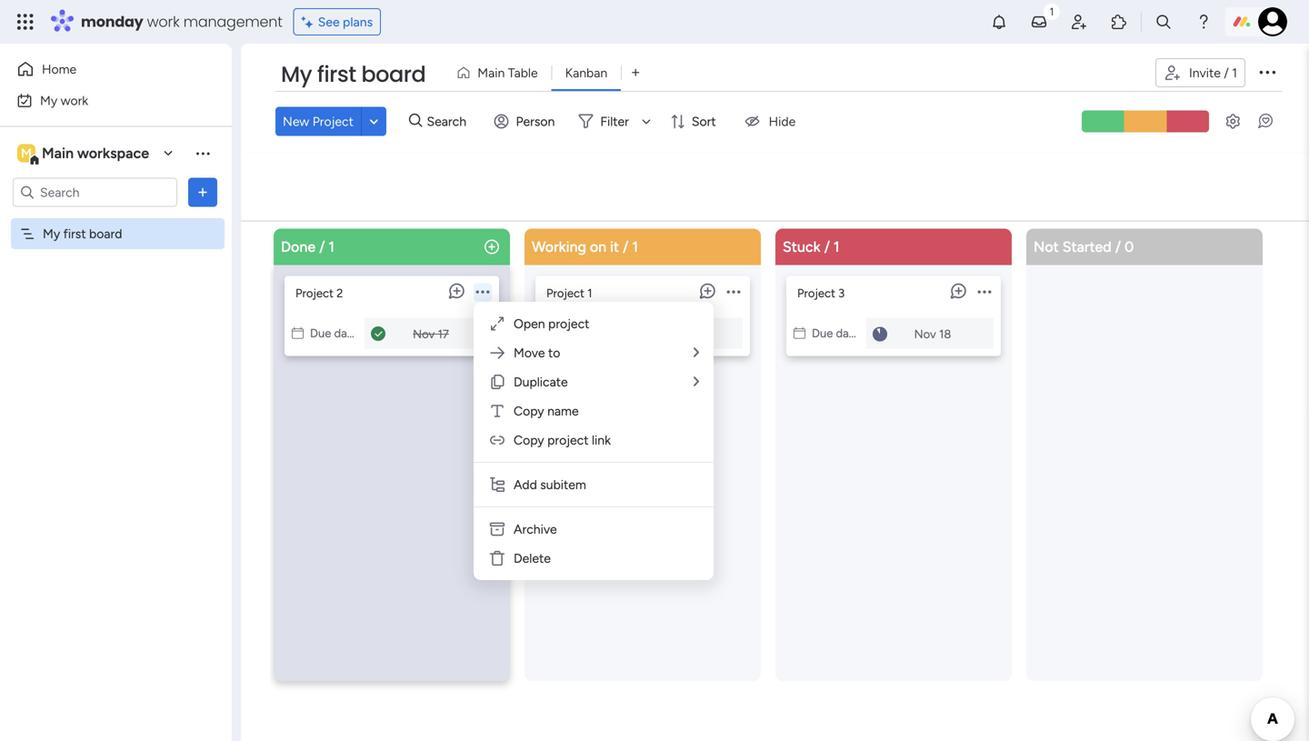 Task type: locate. For each thing, give the bounding box(es) containing it.
0 vertical spatial my first board
[[281, 59, 426, 90]]

due date down project 1 at left top
[[561, 326, 609, 341]]

due date for stuck
[[812, 326, 860, 341]]

first down search in workspace field
[[63, 226, 86, 241]]

due date down 2
[[310, 326, 358, 341]]

1 right stuck
[[834, 238, 840, 256]]

due down project 2
[[310, 326, 331, 341]]

/ for invite
[[1225, 65, 1230, 80]]

due date for working
[[561, 326, 609, 341]]

options image down workspace options image
[[194, 183, 212, 201]]

0 horizontal spatial board
[[89, 226, 122, 241]]

work for monday
[[147, 11, 180, 32]]

1 horizontal spatial first
[[317, 59, 356, 90]]

v2 calendar view small outline image down project 2
[[292, 326, 304, 341]]

my inside "my first board" field
[[281, 59, 312, 90]]

workspace options image
[[194, 144, 212, 162]]

0 vertical spatial first
[[317, 59, 356, 90]]

1 copy from the top
[[514, 403, 545, 419]]

my first board down search in workspace field
[[43, 226, 122, 241]]

1 vertical spatial main
[[42, 145, 74, 162]]

0 horizontal spatial date
[[334, 326, 358, 341]]

0 vertical spatial list arrow image
[[694, 346, 699, 359]]

3 due from the left
[[812, 326, 833, 341]]

subitem
[[540, 477, 587, 493]]

main left table
[[478, 65, 505, 80]]

Search in workspace field
[[38, 182, 152, 203]]

main table button
[[450, 58, 552, 87]]

sort button
[[663, 107, 727, 136]]

3 due date from the left
[[812, 326, 860, 341]]

1 vertical spatial first
[[63, 226, 86, 241]]

project 2
[[296, 286, 343, 301]]

monday work management
[[81, 11, 283, 32]]

copy right 'copy project link' image at the left of the page
[[514, 433, 545, 448]]

2 nov from the left
[[915, 327, 937, 342]]

v2 calendar view small outline image
[[292, 326, 304, 341], [543, 326, 555, 341], [794, 326, 806, 341]]

help image
[[1195, 13, 1213, 31]]

0 vertical spatial my
[[281, 59, 312, 90]]

1 vertical spatial project
[[548, 433, 589, 448]]

3 date from the left
[[836, 326, 860, 341]]

invite members image
[[1071, 13, 1089, 31]]

work inside button
[[61, 93, 88, 108]]

2 copy from the top
[[514, 433, 545, 448]]

2
[[337, 286, 343, 301]]

hide
[[769, 113, 796, 129]]

My first board field
[[277, 59, 430, 90]]

1 date from the left
[[334, 326, 358, 341]]

1 horizontal spatial nov
[[915, 327, 937, 342]]

my down the home
[[40, 93, 57, 108]]

angle down image
[[370, 114, 379, 128]]

my first board
[[281, 59, 426, 90], [43, 226, 122, 241]]

notifications image
[[991, 13, 1009, 31]]

1 horizontal spatial options image
[[1257, 61, 1279, 83]]

17
[[438, 327, 449, 342]]

1 horizontal spatial due
[[561, 326, 582, 341]]

1 vertical spatial list arrow image
[[694, 375, 699, 388]]

1 vertical spatial my first board
[[43, 226, 122, 241]]

1 horizontal spatial main
[[478, 65, 505, 80]]

filter
[[601, 113, 629, 129]]

due for working on it
[[561, 326, 582, 341]]

new project button
[[276, 107, 361, 136]]

0 horizontal spatial v2 calendar view small outline image
[[292, 326, 304, 341]]

3
[[839, 286, 845, 301]]

move to
[[514, 345, 561, 361]]

my inside my first board list box
[[43, 226, 60, 241]]

project
[[549, 316, 590, 332], [548, 433, 589, 448]]

main for main workspace
[[42, 145, 74, 162]]

main inside main table button
[[478, 65, 505, 80]]

see
[[318, 14, 340, 30]]

date
[[334, 326, 358, 341], [585, 326, 609, 341], [836, 326, 860, 341]]

project right new
[[313, 113, 354, 129]]

nov left 17
[[413, 327, 435, 342]]

working on it / 1
[[532, 238, 639, 256]]

home button
[[11, 55, 196, 84]]

1 vertical spatial work
[[61, 93, 88, 108]]

management
[[183, 11, 283, 32]]

due date
[[310, 326, 358, 341], [561, 326, 609, 341], [812, 326, 860, 341]]

1 right the invite
[[1233, 65, 1238, 80]]

project down project 1 at left top
[[549, 316, 590, 332]]

/ right done
[[319, 238, 325, 256]]

copy for copy name
[[514, 403, 545, 419]]

nov left the 18
[[915, 327, 937, 342]]

nov 17
[[413, 327, 449, 342]]

0 horizontal spatial due
[[310, 326, 331, 341]]

options image down john smith image at the right top of page
[[1257, 61, 1279, 83]]

it
[[610, 238, 619, 256]]

main inside workspace selection element
[[42, 145, 74, 162]]

first inside list box
[[63, 226, 86, 241]]

option
[[0, 217, 232, 221]]

1 for stuck / 1
[[834, 238, 840, 256]]

my
[[281, 59, 312, 90], [40, 93, 57, 108], [43, 226, 60, 241]]

date down project 1 at left top
[[585, 326, 609, 341]]

work right monday
[[147, 11, 180, 32]]

0 horizontal spatial main
[[42, 145, 74, 162]]

18
[[940, 327, 952, 342]]

1 list arrow image from the top
[[694, 346, 699, 359]]

project left 2
[[296, 286, 334, 301]]

add subitem image
[[488, 476, 507, 494]]

1 horizontal spatial my first board
[[281, 59, 426, 90]]

1 nov from the left
[[413, 327, 435, 342]]

move to image
[[488, 344, 507, 362]]

project for project 1
[[547, 286, 585, 301]]

0 horizontal spatial due date
[[310, 326, 358, 341]]

archive
[[514, 522, 557, 537]]

0 vertical spatial main
[[478, 65, 505, 80]]

project for project 3
[[798, 286, 836, 301]]

2 due date from the left
[[561, 326, 609, 341]]

open
[[514, 316, 545, 332]]

kanban
[[565, 65, 608, 80]]

first
[[317, 59, 356, 90], [63, 226, 86, 241]]

/ right stuck
[[825, 238, 830, 256]]

/ inside button
[[1225, 65, 1230, 80]]

row group
[[270, 229, 1274, 741]]

1 vertical spatial my
[[40, 93, 57, 108]]

monday
[[81, 11, 143, 32]]

2 list arrow image from the top
[[694, 375, 699, 388]]

my down search in workspace field
[[43, 226, 60, 241]]

see plans button
[[294, 8, 381, 35]]

0 horizontal spatial my first board
[[43, 226, 122, 241]]

work for my
[[61, 93, 88, 108]]

copy
[[514, 403, 545, 419], [514, 433, 545, 448]]

person
[[516, 113, 555, 129]]

due
[[310, 326, 331, 341], [561, 326, 582, 341], [812, 326, 833, 341]]

on
[[590, 238, 607, 256]]

1 vertical spatial board
[[89, 226, 122, 241]]

table
[[508, 65, 538, 80]]

v2 calendar view small outline image down project 3
[[794, 326, 806, 341]]

1 horizontal spatial due date
[[561, 326, 609, 341]]

/
[[1225, 65, 1230, 80], [319, 238, 325, 256], [623, 238, 629, 256], [825, 238, 830, 256], [1116, 238, 1122, 256]]

my first board up angle down image
[[281, 59, 426, 90]]

due for stuck
[[812, 326, 833, 341]]

2 horizontal spatial v2 calendar view small outline image
[[794, 326, 806, 341]]

nov
[[413, 327, 435, 342], [915, 327, 937, 342]]

first up new project
[[317, 59, 356, 90]]

/ for done
[[319, 238, 325, 256]]

2 horizontal spatial due
[[812, 326, 833, 341]]

main
[[478, 65, 505, 80], [42, 145, 74, 162]]

0 horizontal spatial first
[[63, 226, 86, 241]]

board up angle down image
[[361, 59, 426, 90]]

project for project 2
[[296, 286, 334, 301]]

/ right the invite
[[1225, 65, 1230, 80]]

2 vertical spatial my
[[43, 226, 60, 241]]

1 vertical spatial copy
[[514, 433, 545, 448]]

1 horizontal spatial date
[[585, 326, 609, 341]]

1 horizontal spatial work
[[147, 11, 180, 32]]

copy project link
[[514, 433, 611, 448]]

delete
[[514, 551, 551, 566]]

0 vertical spatial copy
[[514, 403, 545, 419]]

1 horizontal spatial v2 calendar view small outline image
[[543, 326, 555, 341]]

date down '3'
[[836, 326, 860, 341]]

my up new
[[281, 59, 312, 90]]

project
[[313, 113, 354, 129], [296, 286, 334, 301], [547, 286, 585, 301], [798, 286, 836, 301]]

2 v2 calendar view small outline image from the left
[[543, 326, 555, 341]]

1 inside button
[[1233, 65, 1238, 80]]

project 3
[[798, 286, 845, 301]]

stuck / 1
[[783, 238, 840, 256]]

copy down duplicate
[[514, 403, 545, 419]]

1 right done
[[329, 238, 335, 256]]

to
[[548, 345, 561, 361]]

copy name image
[[488, 402, 507, 420]]

due down project 3
[[812, 326, 833, 341]]

2 date from the left
[[585, 326, 609, 341]]

add subitem
[[514, 477, 587, 493]]

0 vertical spatial board
[[361, 59, 426, 90]]

1
[[1233, 65, 1238, 80], [329, 238, 335, 256], [632, 238, 639, 256], [834, 238, 840, 256], [588, 286, 593, 301]]

started
[[1063, 238, 1112, 256]]

options image
[[1257, 61, 1279, 83], [194, 183, 212, 201]]

work
[[147, 11, 180, 32], [61, 93, 88, 108]]

0 horizontal spatial work
[[61, 93, 88, 108]]

home
[[42, 61, 77, 77]]

main right workspace "icon"
[[42, 145, 74, 162]]

due down project 1 at left top
[[561, 326, 582, 341]]

v2 calendar view small outline image up to
[[543, 326, 555, 341]]

board
[[361, 59, 426, 90], [89, 226, 122, 241]]

2 horizontal spatial due date
[[812, 326, 860, 341]]

date left v2 done deadline icon
[[334, 326, 358, 341]]

0 horizontal spatial options image
[[194, 183, 212, 201]]

1 horizontal spatial board
[[361, 59, 426, 90]]

my first board list box
[[0, 215, 232, 495]]

row group containing done
[[270, 229, 1274, 741]]

0 horizontal spatial nov
[[413, 327, 435, 342]]

project left '3'
[[798, 286, 836, 301]]

1 right it
[[632, 238, 639, 256]]

copy name
[[514, 403, 579, 419]]

workspace selection element
[[17, 142, 152, 166]]

main workspace
[[42, 145, 149, 162]]

0 vertical spatial work
[[147, 11, 180, 32]]

list arrow image
[[694, 346, 699, 359], [694, 375, 699, 388]]

3 v2 calendar view small outline image from the left
[[794, 326, 806, 341]]

project up open project
[[547, 286, 585, 301]]

board down search in workspace field
[[89, 226, 122, 241]]

2 due from the left
[[561, 326, 582, 341]]

work down the home
[[61, 93, 88, 108]]

0 vertical spatial project
[[549, 316, 590, 332]]

stuck
[[783, 238, 821, 256]]

duplicate image
[[488, 373, 507, 391]]

select product image
[[16, 13, 35, 31]]

1 for invite / 1
[[1233, 65, 1238, 80]]

due date down '3'
[[812, 326, 860, 341]]

2 horizontal spatial date
[[836, 326, 860, 341]]

project down name on the left of the page
[[548, 433, 589, 448]]

project 1
[[547, 286, 593, 301]]



Task type: vqa. For each thing, say whether or not it's contained in the screenshot.
Thanks
no



Task type: describe. For each thing, give the bounding box(es) containing it.
main table
[[478, 65, 538, 80]]

done / 1
[[281, 238, 335, 256]]

search everything image
[[1155, 13, 1173, 31]]

v2 calendar view small outline image for working on it
[[543, 326, 555, 341]]

0 vertical spatial options image
[[1257, 61, 1279, 83]]

board inside list box
[[89, 226, 122, 241]]

archive image
[[488, 520, 507, 538]]

first inside field
[[317, 59, 356, 90]]

board inside field
[[361, 59, 426, 90]]

nov 18
[[915, 327, 952, 342]]

inbox image
[[1031, 13, 1049, 31]]

date for working on it / 1
[[585, 326, 609, 341]]

list arrow image for move to
[[694, 346, 699, 359]]

name
[[548, 403, 579, 419]]

delete image
[[488, 549, 507, 568]]

date for stuck / 1
[[836, 326, 860, 341]]

hide button
[[733, 107, 807, 136]]

sort
[[692, 113, 716, 129]]

project for open
[[549, 316, 590, 332]]

person button
[[487, 107, 566, 136]]

working
[[532, 238, 587, 256]]

move
[[514, 345, 545, 361]]

copy for copy project link
[[514, 433, 545, 448]]

filter button
[[572, 107, 658, 136]]

see plans
[[318, 14, 373, 30]]

/ right it
[[623, 238, 629, 256]]

v2 calendar view small outline image for stuck
[[794, 326, 806, 341]]

not
[[1034, 238, 1059, 256]]

workspace
[[77, 145, 149, 162]]

done
[[281, 238, 316, 256]]

add
[[514, 477, 537, 493]]

my work button
[[11, 86, 196, 115]]

my first board inside field
[[281, 59, 426, 90]]

v2 done deadline image
[[371, 326, 386, 343]]

workspace image
[[17, 143, 35, 163]]

my work
[[40, 93, 88, 108]]

0
[[1125, 238, 1135, 256]]

link
[[592, 433, 611, 448]]

copy project link image
[[488, 431, 507, 449]]

invite / 1
[[1190, 65, 1238, 80]]

v2 search image
[[409, 111, 423, 131]]

invite / 1 button
[[1156, 58, 1246, 87]]

list arrow image for duplicate
[[694, 375, 699, 388]]

1 vertical spatial options image
[[194, 183, 212, 201]]

john smith image
[[1259, 7, 1288, 36]]

kanban button
[[552, 58, 621, 87]]

my inside my work button
[[40, 93, 57, 108]]

/ left 0
[[1116, 238, 1122, 256]]

m
[[21, 146, 32, 161]]

new project
[[283, 113, 354, 129]]

not started / 0
[[1034, 238, 1135, 256]]

Search field
[[423, 108, 477, 134]]

1 down working on it / 1
[[588, 286, 593, 301]]

open project image
[[488, 315, 507, 333]]

invite
[[1190, 65, 1221, 80]]

apps image
[[1111, 13, 1129, 31]]

project for copy
[[548, 433, 589, 448]]

nov for nov 18
[[915, 327, 937, 342]]

nov for nov 17
[[413, 327, 435, 342]]

1 due date from the left
[[310, 326, 358, 341]]

new
[[283, 113, 310, 129]]

project inside new project button
[[313, 113, 354, 129]]

1 for done / 1
[[329, 238, 335, 256]]

add view image
[[632, 66, 640, 79]]

duplicate
[[514, 374, 568, 390]]

1 v2 calendar view small outline image from the left
[[292, 326, 304, 341]]

main for main table
[[478, 65, 505, 80]]

1 image
[[1044, 1, 1061, 21]]

open project
[[514, 316, 590, 332]]

arrow down image
[[636, 110, 658, 132]]

my first board inside list box
[[43, 226, 122, 241]]

/ for stuck
[[825, 238, 830, 256]]

1 due from the left
[[310, 326, 331, 341]]

new project image
[[483, 238, 501, 256]]

plans
[[343, 14, 373, 30]]



